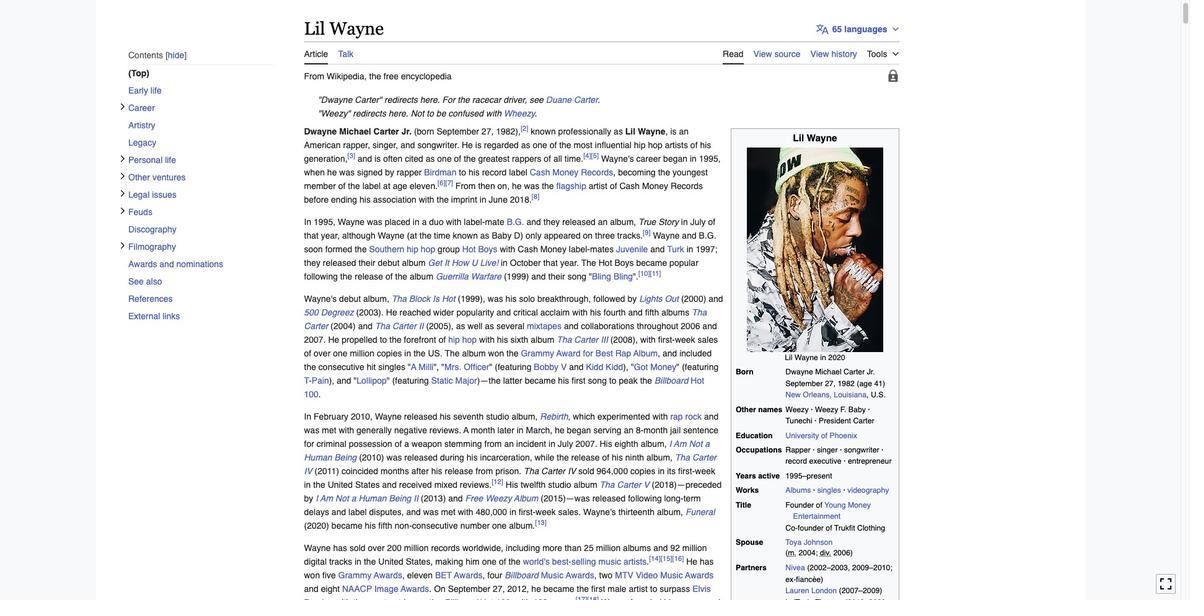 Task type: describe. For each thing, give the bounding box(es) containing it.
over inside wayne has sold over 200 million records worldwide, including more than 25 million albums and 92 million digital tracks in the united states, making him one of the
[[368, 543, 385, 553]]

album, up tracks.
[[610, 217, 636, 227]]

in inside wayne has sold over 200 million records worldwide, including more than 25 million albums and 92 million digital tracks in the united states, making him one of the
[[355, 557, 361, 566]]

university of phoenix link
[[786, 431, 857, 440]]

x small image for career
[[119, 103, 126, 111]]

selling
[[572, 557, 596, 566]]

with right duo
[[446, 217, 462, 227]]

0 horizontal spatial (featuring
[[392, 375, 429, 385]]

new
[[786, 391, 801, 399]]

in left 2020
[[820, 353, 826, 362]]

a down states
[[351, 493, 356, 503]]

and right the delays
[[332, 507, 346, 517]]

three
[[595, 230, 615, 240]]

one inside funeral (2020) became his fifth non-consecutive number one album. [13]
[[492, 521, 507, 530]]

discography link
[[128, 221, 273, 238]]

album down mixtapes "link"
[[531, 335, 555, 344]]

and inside grammy awards , eleven bet awards , four billboard music awards , two mtv video music awards and eight naacp image awards . on september 27, 2012, he became the first male artist to surpass
[[304, 584, 319, 594]]

in left the its on the bottom
[[658, 466, 665, 476]]

and up sales
[[703, 321, 717, 331]]

how
[[452, 258, 469, 268]]

southern hip hop link
[[369, 244, 435, 254]]

" inside guerrilla warfare (1999) and their song " bling bling ". [10] [11]
[[589, 271, 592, 281]]

release inside in october that year. the hot boys became popular following the release of the album
[[355, 271, 383, 281]]

united inside "sold 964,000 copies in its first-week in the united states and received mixed reviews."
[[328, 480, 353, 490]]

prison.
[[495, 466, 522, 476]]

the down career
[[658, 167, 670, 177]]

he inside grammy awards , eleven bet awards , four billboard music awards , two mtv video music awards and eight naacp image awards . on september 27, 2012, he became the first male artist to surpass
[[532, 584, 541, 594]]

2 month from the left
[[644, 425, 668, 435]]

0 vertical spatial is
[[670, 126, 677, 136]]

released inside (2015)—was released following long-term delays and label disputes, and was met with 480,000 in first-week sales. wayne's thirteenth album,
[[592, 493, 626, 503]]

youngest
[[673, 167, 708, 177]]

awards up image at the bottom left of the page
[[374, 570, 402, 580]]

carter down reached
[[392, 321, 417, 331]]

lil wayne in 2020
[[785, 353, 845, 362]]

awards down eleven
[[401, 584, 429, 594]]

was up although
[[367, 217, 382, 227]]

debut inside wayne's debut album, tha block is hot (1999), was his solo breakthrough, followed by lights out (2000) and 500 degreez (2003). he reached wider popularity and critical acclaim with his fourth and fifth albums
[[339, 294, 361, 304]]

was inside wayne's career began in 1995, when he was signed by rapper
[[339, 167, 355, 177]]

and up non-
[[406, 507, 421, 517]]

major
[[455, 375, 477, 385]]

wayne inside wayne and b.g. soon formed the
[[653, 230, 680, 240]]

incident
[[516, 439, 546, 449]]

one inside wayne has sold over 200 million records worldwide, including more than 25 million albums and 92 million digital tracks in the united states, making him one of the
[[482, 557, 497, 566]]

and right pain
[[337, 375, 351, 385]]

2 bling from the left
[[614, 271, 633, 281]]

and left turk link
[[651, 244, 665, 254]]

album inside in october that year. the hot boys became popular following the release of the album
[[410, 271, 433, 281]]

money down appeared at left
[[541, 244, 567, 254]]

his up mixed
[[431, 466, 442, 476]]

hop inside , is an american rapper, singer, and songwriter. he is regarded as one of the most influential hip hop artists of his generation,
[[648, 140, 663, 150]]

[6]
[[438, 179, 445, 187]]

1 horizontal spatial singles
[[817, 486, 841, 495]]

their for and
[[548, 271, 565, 281]]

hot inside hot 100
[[691, 375, 704, 385]]

f.
[[841, 405, 847, 414]]

became inside in october that year. the hot boys became popular following the release of the album
[[636, 258, 667, 268]]

grammy for awards
[[338, 570, 372, 580]]

0 vertical spatial redirects
[[384, 95, 418, 105]]

co-founder of trukfit clothing
[[786, 524, 885, 532]]

he inside wayne's debut album, tha block is hot (1999), was his solo breakthrough, followed by lights out (2000) and 500 degreez (2003). he reached wider popularity and critical acclaim with his fourth and fifth albums
[[386, 307, 397, 317]]

early
[[128, 86, 148, 96]]

0 horizontal spatial boys
[[478, 244, 498, 254]]

in 1995, wayne was placed in a duo with label-mate b.g. and they released an album, true story
[[304, 217, 679, 227]]

and down mixed
[[448, 493, 463, 503]]

"dwayne
[[318, 95, 352, 105]]

x small image for filmography
[[119, 242, 126, 249]]

mixed
[[434, 480, 458, 490]]

1 horizontal spatial for
[[583, 348, 593, 358]]

week inside (2008), with first-week sales of over one million copies in the us. the album won the
[[675, 335, 695, 344]]

filmography link
[[128, 238, 273, 256]]

2 horizontal spatial (featuring
[[682, 362, 719, 372]]

and down (2003).
[[358, 321, 373, 331]]

0 vertical spatial billboard
[[655, 375, 688, 385]]

an up incarceration,
[[504, 439, 514, 449]]

[6] [7] from then on, he was the flagship
[[438, 179, 586, 191]]

tha inside tha carter
[[692, 307, 707, 317]]

0 vertical spatial from
[[304, 71, 324, 81]]

0 vertical spatial cash
[[530, 167, 550, 177]]

feuds link
[[128, 204, 273, 221]]

(2002–2003,
[[807, 564, 850, 572]]

records
[[431, 543, 460, 553]]

february
[[314, 411, 348, 421]]

1 kidd from the left
[[586, 362, 604, 372]]

(top)
[[128, 68, 149, 78]]

he inside the and collaborations throughout 2006 and 2007. he propelled to the forefront of
[[328, 335, 339, 344]]

artists inside world's best-selling music artists . [14] [15] [16]
[[624, 557, 647, 566]]

language progressive image
[[816, 23, 829, 35]]

1 vertical spatial lil wayne
[[793, 133, 837, 144]]

lights
[[639, 294, 662, 304]]

his up 964,000
[[612, 452, 623, 462]]

grammy for award
[[521, 348, 554, 358]]

by inside wayne's debut album, tha block is hot (1999), was his solo breakthrough, followed by lights out (2000) and 500 degreez (2003). he reached wider popularity and critical acclaim with his fourth and fifth albums
[[628, 294, 637, 304]]

michael for september
[[815, 368, 842, 376]]

their for released
[[359, 258, 376, 268]]

the down including
[[509, 557, 521, 566]]

mates
[[590, 244, 614, 254]]

long-
[[664, 493, 684, 503]]

. down pain
[[319, 389, 321, 399]]

album.
[[509, 521, 535, 530]]

in up (at
[[413, 217, 420, 227]]

an left 8-
[[624, 425, 634, 435]]

with left "rap"
[[653, 411, 668, 421]]

be
[[436, 108, 446, 118]]

1 vertical spatial is
[[475, 140, 482, 150]]

an inside , is an american rapper, singer, and songwriter. he is regarded as one of the most influential hip hop artists of his generation,
[[679, 126, 689, 136]]

i am not a human being ii (2013) and free weezy album
[[316, 493, 538, 503]]

from inside and was met with generally negative reviews. a month later in march, he began serving an 8-month jail sentence for criminal possession of a weapon stemming from an incident in july 2007. his eighth album,
[[485, 439, 502, 449]]

born
[[736, 368, 754, 376]]

[2] link
[[521, 124, 528, 133]]

as up hip hop "link" in the left bottom of the page
[[456, 321, 465, 331]]

became inside funeral (2020) became his fifth non-consecutive number one album. [13]
[[332, 521, 362, 530]]

his left solo
[[506, 294, 517, 304]]

carter up grammy award for best rap album
[[574, 335, 598, 344]]

in july of that year, although wayne (at the time known as baby d) only appeared on three tracks.
[[304, 217, 715, 240]]

ex-
[[786, 575, 796, 584]]

languages
[[845, 24, 887, 34]]

released up "after"
[[404, 452, 438, 462]]

has for he
[[700, 557, 714, 566]]

wayne inside wayne has sold over 200 million records worldwide, including more than 25 million albums and 92 million digital tracks in the united states, making him one of the
[[304, 543, 331, 553]]

trukfit
[[834, 524, 855, 532]]

label for eleven.
[[362, 181, 381, 191]]

one inside (2008), with first-week sales of over one million copies in the us. the album won the
[[333, 348, 348, 358]]

song inside guerrilla warfare (1999) and their song " bling bling ". [10] [11]
[[568, 271, 587, 281]]

four
[[487, 570, 502, 580]]

awards down him
[[454, 570, 483, 580]]

that inside in october that year. the hot boys became popular following the release of the album
[[543, 258, 558, 268]]

not for i am not a human being ii (2013) and free weezy album
[[335, 493, 349, 503]]

baby inside 'in july of that year, although wayne (at the time known as baby d) only appeared on three tracks.'
[[492, 230, 512, 240]]

guerrilla warfare link
[[436, 271, 502, 281]]

his inside , is an american rapper, singer, and songwriter. he is regarded as one of the most influential hip hop artists of his generation,
[[700, 140, 711, 150]]

human for i am not a human being
[[304, 452, 332, 462]]

negative
[[394, 425, 427, 435]]

, becoming the youngest member of the label at age eleven.
[[304, 167, 708, 191]]

released up negative
[[404, 411, 437, 421]]

carter inside dwayne michael carter jr. september 27, 1982 (age 41) new orleans, louisiana , u.s.
[[844, 368, 865, 376]]

0 vertical spatial here.
[[420, 95, 440, 105]]

with inside artist of cash money records before ending his association with the imprint in june 2018.
[[419, 194, 434, 204]]

carter inside [12] his twelfth studio album tha carter v
[[617, 480, 641, 490]]

first- inside (2008), with first-week sales of over one million copies in the us. the album won the
[[658, 335, 675, 344]]

[10]
[[639, 269, 650, 278]]

albums inside wayne has sold over 200 million records worldwide, including more than 25 million albums and 92 million digital tracks in the united states, making him one of the
[[623, 543, 651, 553]]

lollipop
[[357, 375, 387, 385]]

as right well
[[485, 321, 494, 331]]

lights out link
[[639, 294, 679, 304]]

sold inside "sold 964,000 copies in its first-week in the united states and received mixed reviews."
[[578, 466, 594, 476]]

the inside , is an american rapper, singer, and songwriter. he is regarded as one of the most influential hip hop artists of his generation,
[[559, 140, 571, 150]]

album, inside and was met with generally negative reviews. a month later in march, he began serving an 8-month jail sentence for criminal possession of a weapon stemming from an incident in july 2007. his eighth album,
[[641, 439, 667, 449]]

2 vertical spatial release
[[445, 466, 473, 476]]

guerrilla warfare (1999) and their song " bling bling ". [10] [11]
[[436, 269, 661, 281]]

[13]
[[535, 518, 547, 527]]

confused
[[448, 108, 484, 118]]

dwayne for september
[[786, 368, 813, 376]]

and up several
[[497, 307, 511, 317]]

southern
[[369, 244, 404, 254]]

million up states, at the bottom left
[[404, 543, 429, 553]]

studio inside [12] his twelfth studio album tha carter v
[[548, 480, 571, 490]]

of inside wayne has sold over 200 million records worldwide, including more than 25 million albums and 92 million digital tracks in the united states, making him one of the
[[499, 557, 506, 566]]

dwayne michael carter jr. september 27, 1982 (age 41) new orleans, louisiana , u.s.
[[786, 368, 886, 399]]

dwayne for (born
[[304, 126, 337, 136]]

0 vertical spatial label
[[509, 167, 527, 177]]

million right 92
[[682, 543, 707, 553]]

with down d)
[[500, 244, 515, 254]]

his inside funeral (2020) became his fifth non-consecutive number one album. [13]
[[365, 521, 376, 530]]

1 horizontal spatial hop
[[462, 335, 477, 344]]

0 horizontal spatial here.
[[389, 108, 408, 118]]

his down '[3] and is often cited as one of the greatest rappers of all time. [4] [5]'
[[469, 167, 480, 177]]

iv inside tha carter iv
[[304, 466, 312, 476]]

serving
[[594, 425, 622, 435]]

world's best-selling music artists link
[[523, 557, 647, 566]]

a inside and was met with generally negative reviews. a month later in march, he began serving an 8-month jail sentence for criminal possession of a weapon stemming from an incident in july 2007. his eighth album,
[[404, 439, 409, 449]]

(top) link
[[128, 65, 282, 82]]

the left free
[[369, 71, 381, 81]]

the down formed
[[340, 271, 352, 281]]

early life
[[128, 86, 161, 96]]

the inside the and collaborations throughout 2006 and 2007. he propelled to the forefront of
[[389, 335, 402, 344]]

turk link
[[667, 244, 684, 254]]

carter down while
[[541, 466, 565, 476]]

external links link
[[128, 308, 273, 325]]

not for i am not a human being
[[689, 439, 703, 449]]

song inside a milli ", " mrs. officer " (featuring bobby v and kidd kidd ), " got money " (featuring t-pain ), and " lollipop " (featuring static major )—the latter became his first song to peak the
[[588, 375, 607, 385]]

university
[[786, 431, 819, 440]]

songwriter record executive
[[786, 446, 880, 466]]

2 horizontal spatial release
[[571, 452, 600, 462]]

the inside wayne and b.g. soon formed the
[[355, 244, 367, 254]]

jr. for september
[[402, 126, 412, 136]]

0 horizontal spatial ii
[[414, 493, 418, 503]]

1982
[[838, 379, 855, 388]]

in up while
[[549, 439, 555, 449]]

[3] link
[[348, 151, 355, 160]]

(1999)
[[504, 271, 529, 281]]

tha up twelfth at the bottom
[[524, 466, 539, 476]]

hip inside , is an american rapper, singer, and songwriter. he is regarded as one of the most influential hip hop artists of his generation,
[[634, 140, 646, 150]]

awards up elvis at the bottom of the page
[[685, 570, 714, 580]]

later
[[498, 425, 514, 435]]

image
[[374, 584, 399, 594]]

and inside wayne and b.g. soon formed the
[[682, 230, 697, 240]]

0 vertical spatial studio
[[486, 411, 509, 421]]

0 vertical spatial ii
[[419, 321, 424, 331]]

and right (2000)
[[709, 294, 723, 304]]

1 vertical spatial redirects
[[353, 108, 386, 118]]

not inside "dwayne carter" redirects here. for the racecar driver, see duane carter . "weezy" redirects here. not to be confused with wheezy .
[[411, 108, 424, 118]]

clothing
[[857, 524, 885, 532]]

view for view history
[[811, 49, 829, 59]]

1 bling from the left
[[592, 271, 611, 281]]

states,
[[406, 557, 433, 566]]

copies inside (2008), with first-week sales of over one million copies in the us. the album won the
[[377, 348, 402, 358]]

block
[[409, 294, 430, 304]]

awards up 'see also'
[[128, 259, 157, 269]]

wayne's for career
[[601, 154, 634, 163]]

0 horizontal spatial hip
[[407, 244, 418, 254]]

his left seventh
[[440, 411, 451, 421]]

in inside artist of cash money records before ending his association with the imprint in june 2018.
[[480, 194, 486, 204]]

2 iv from the left
[[568, 466, 576, 476]]

1 horizontal spatial they
[[544, 217, 560, 227]]

to down '[3] and is often cited as one of the greatest rappers of all time. [4] [5]'
[[459, 167, 466, 177]]

the up grammy awards link
[[364, 557, 376, 566]]

of inside artist of cash money records before ending his association with the imprint in june 2018.
[[610, 181, 617, 191]]

(2005),
[[426, 321, 454, 331]]

then
[[478, 181, 495, 191]]

southern hip hop group hot boys with cash money label-mates juvenile and turk
[[369, 244, 684, 254]]

[4]
[[583, 151, 591, 160]]

wayne inside dwayne michael carter jr. (born september 27, 1982), [2] known professionally as lil wayne
[[638, 126, 666, 136]]

0 horizontal spatial lil wayne
[[304, 19, 384, 38]]

million up world's best-selling music artists . [14] [15] [16]
[[596, 543, 621, 553]]

in for in february 2010, wayne released his seventh studio album, rebirth , which experimented with rap rock
[[304, 411, 311, 421]]

his inside artist of cash money records before ending his association with the imprint in june 2018.
[[360, 194, 371, 204]]

phoenix
[[830, 431, 857, 440]]

his down several
[[497, 335, 508, 344]]

and up only at the left top of page
[[527, 217, 541, 227]]

from inside [6] [7] from then on, he was the flagship
[[456, 181, 476, 191]]

tha down (2003).
[[375, 321, 390, 331]]

[2]
[[521, 124, 528, 133]]

album, up march,
[[512, 411, 538, 421]]

. down see
[[535, 108, 537, 118]]

a left duo
[[422, 217, 427, 227]]

wayne's for debut
[[304, 294, 337, 304]]

that inside 'in july of that year, although wayne (at the time known as baby d) only appeared on three tracks.'
[[304, 230, 319, 240]]

wayne has sold over 200 million records worldwide, including more than 25 million albums and 92 million digital tracks in the united states, making him one of the
[[304, 543, 707, 566]]

awards down the selling
[[566, 570, 594, 580]]

the inside , and included the consecutive hit singles "
[[304, 362, 316, 372]]

won inside (2008), with first-week sales of over one million copies in the us. the album won the
[[488, 348, 504, 358]]

and down award
[[569, 362, 584, 372]]

as inside , is an american rapper, singer, and songwriter. he is regarded as one of the most influential hip hop artists of his generation,
[[521, 140, 530, 150]]

[3] and is often cited as one of the greatest rappers of all time. [4] [5]
[[348, 151, 599, 163]]

singles link
[[817, 486, 841, 495]]

1 vertical spatial from
[[476, 466, 493, 476]]

(2020)
[[304, 521, 329, 530]]

(2010)
[[359, 452, 384, 462]]

by inside "(2018)—preceded by"
[[304, 493, 313, 503]]

over inside (2008), with first-week sales of over one million copies in the us. the album won the
[[314, 348, 331, 358]]

singer
[[817, 446, 838, 454]]

experimented
[[598, 411, 650, 421]]

the up the ending
[[348, 181, 360, 191]]

2 vertical spatial cash
[[518, 244, 538, 254]]

for
[[442, 95, 455, 105]]

with down well
[[479, 335, 495, 344]]

the down southern hip hop link on the left top of page
[[395, 271, 407, 281]]

thirteenth
[[619, 507, 655, 517]]

27, inside dwayne michael carter jr. (born september 27, 1982), [2] known professionally as lil wayne
[[482, 126, 494, 136]]

, inside , and included the consecutive hit singles "
[[658, 348, 660, 358]]

in right later
[[517, 425, 524, 435]]

in up the delays
[[304, 480, 311, 490]]

to inside grammy awards , eleven bet awards , four billboard music awards , two mtv video music awards and eight naacp image awards . on september 27, 2012, he became the first male artist to surpass
[[650, 584, 657, 594]]

hot up u
[[462, 244, 476, 254]]

was inside and was met with generally negative reviews. a month later in march, he began serving an 8-month jail sentence for criminal possession of a weapon stemming from an incident in july 2007. his eighth album,
[[304, 425, 320, 435]]

[9]
[[643, 228, 651, 237]]

with inside and was met with generally negative reviews. a month later in march, he began serving an 8-month jail sentence for criminal possession of a weapon stemming from an incident in july 2007. his eighth album,
[[339, 425, 354, 435]]

won inside he has won five
[[304, 570, 320, 580]]

money up flagship link
[[553, 167, 579, 177]]

a milli link
[[411, 362, 434, 372]]

(2007–2009)
[[839, 587, 882, 595]]

get it how u live!
[[428, 258, 499, 268]]

lil wayne main content
[[299, 12, 1053, 600]]

. up professionally at the top of the page
[[598, 95, 600, 105]]

as inside 'in july of that year, although wayne (at the time known as baby d) only appeared on three tracks.'
[[480, 230, 490, 240]]

0 horizontal spatial album
[[514, 493, 538, 503]]

of inside and was met with generally negative reviews. a month later in march, he began serving an 8-month jail sentence for criminal possession of a weapon stemming from an incident in july 2007. his eighth album,
[[395, 439, 402, 449]]

and was met with generally negative reviews. a month later in march, he began serving an 8-month jail sentence for criminal possession of a weapon stemming from an incident in july 2007. his eighth album,
[[304, 411, 719, 449]]

and down lights
[[628, 307, 643, 317]]

(2002–2003, 2009–2010; ex-fiancée)
[[786, 564, 893, 584]]

orleans,
[[803, 391, 832, 399]]

nivea
[[786, 564, 805, 572]]

fullscreen image
[[1160, 578, 1172, 590]]

he inside wayne's career began in 1995, when he was signed by rapper
[[327, 167, 337, 177]]

the inside (2008), with first-week sales of over one million copies in the us. the album won the
[[445, 348, 460, 358]]

july inside 'in july of that year, although wayne (at the time known as baby d) only appeared on three tracks.'
[[690, 217, 706, 227]]

hot inside in october that year. the hot boys became popular following the release of the album
[[599, 258, 612, 268]]

the inside artist of cash money records before ending his association with the imprint in june 2018.
[[437, 194, 449, 204]]

a inside and was met with generally negative reviews. a month later in march, he began serving an 8-month jail sentence for criminal possession of a weapon stemming from an incident in july 2007. his eighth album,
[[464, 425, 469, 435]]

billboard inside grammy awards , eleven bet awards , four billboard music awards , two mtv video music awards and eight naacp image awards . on september 27, 2012, he became the first male artist to surpass
[[505, 570, 539, 580]]

0 horizontal spatial hop
[[421, 244, 435, 254]]

was up months
[[387, 452, 402, 462]]

released up on
[[562, 217, 596, 227]]

the down sixth
[[507, 348, 519, 358]]

one inside '[3] and is often cited as one of the greatest rappers of all time. [4] [5]'
[[437, 154, 452, 163]]



Task type: vqa. For each thing, say whether or not it's contained in the screenshot.
Zubeen Garg's diff link
no



Task type: locate. For each thing, give the bounding box(es) containing it.
to inside "dwayne carter" redirects here. for the racecar driver, see duane carter . "weezy" redirects here. not to be confused with wheezy .
[[427, 108, 434, 118]]

1 vertical spatial consecutive
[[412, 521, 458, 530]]

album, up the its on the bottom
[[647, 452, 673, 462]]

"
[[589, 271, 592, 281], [408, 362, 411, 372], [441, 362, 445, 372], [489, 362, 493, 372], [631, 362, 634, 372], [677, 362, 680, 372], [354, 375, 357, 385], [387, 375, 390, 385]]

and inside '[3] and is often cited as one of the greatest rappers of all time. [4] [5]'
[[358, 154, 372, 163]]

1 vertical spatial hop
[[421, 244, 435, 254]]

with inside (2008), with first-week sales of over one million copies in the us. the album won the
[[640, 335, 656, 344]]

1 x small image from the top
[[119, 155, 126, 163]]

2004;
[[799, 549, 818, 557]]

1 iv from the left
[[304, 466, 312, 476]]

with down racecar
[[486, 108, 502, 118]]

x small image for other ventures
[[119, 173, 126, 180]]

1 vertical spatial life
[[165, 155, 176, 165]]

jr. for 27,
[[867, 368, 875, 376]]

1 vertical spatial united
[[378, 557, 403, 566]]

with down eleven.
[[419, 194, 434, 204]]

won down digital
[[304, 570, 320, 580]]

view for view source
[[754, 49, 772, 59]]

fourth
[[604, 307, 626, 317]]

1 vertical spatial ),
[[329, 375, 334, 385]]

1 horizontal spatial i
[[669, 439, 672, 449]]

dwayne inside dwayne michael carter jr. september 27, 1982 (age 41) new orleans, louisiana , u.s.
[[786, 368, 813, 376]]

2 vertical spatial first-
[[519, 507, 536, 517]]

video
[[636, 570, 658, 580]]

[11] link
[[650, 269, 661, 278]]

not down (2011)
[[335, 493, 349, 503]]

an
[[679, 126, 689, 136], [598, 217, 608, 227], [624, 425, 634, 435], [504, 439, 514, 449]]

weezy for weezy
[[786, 405, 809, 414]]

first inside a milli ", " mrs. officer " (featuring bobby v and kidd kidd ), " got money " (featuring t-pain ), and " lollipop " (featuring static major )—the latter became his first song to peak the
[[572, 375, 586, 385]]

2 note from the top
[[304, 106, 899, 120]]

0 horizontal spatial v
[[561, 362, 567, 372]]

release down southern
[[355, 271, 383, 281]]

copies inside "sold 964,000 copies in its first-week in the united states and received mixed reviews."
[[631, 466, 656, 476]]

september down confused
[[437, 126, 479, 136]]

0 horizontal spatial dwayne
[[304, 126, 337, 136]]

first- inside "sold 964,000 copies in its first-week in the united states and received mixed reviews."
[[678, 466, 695, 476]]

kidd kidd link
[[586, 362, 623, 372]]

became down the best-
[[544, 584, 574, 594]]

an up three
[[598, 217, 608, 227]]

1 horizontal spatial (featuring
[[495, 362, 532, 372]]

. inside world's best-selling music artists . [14] [15] [16]
[[647, 557, 649, 566]]

his
[[600, 439, 612, 449], [506, 480, 518, 490]]

note
[[304, 93, 899, 106], [304, 106, 899, 120]]

nivea link
[[786, 564, 805, 572]]

one down propelled
[[333, 348, 348, 358]]

i inside i am not a human being
[[669, 439, 672, 449]]

27,
[[482, 126, 494, 136], [825, 379, 836, 388], [493, 584, 505, 594]]

met inside and was met with generally negative reviews. a month later in march, he began serving an 8-month jail sentence for criminal possession of a weapon stemming from an incident in july 2007. his eighth album,
[[322, 425, 336, 435]]

song
[[568, 271, 587, 281], [588, 375, 607, 385]]

27, down four
[[493, 584, 505, 594]]

the inside '[3] and is often cited as one of the greatest rappers of all time. [4] [5]'
[[464, 154, 476, 163]]

he inside , is an american rapper, singer, and songwriter. he is regarded as one of the most influential hip hop artists of his generation,
[[462, 140, 473, 150]]

bling left '[10]' "link"
[[614, 271, 633, 281]]

the inside in october that year. the hot boys became popular following the release of the album
[[581, 258, 596, 268]]

1 note from the top
[[304, 93, 899, 106]]

0 vertical spatial from
[[485, 439, 502, 449]]

carter down 500
[[304, 321, 328, 331]]

fifth
[[645, 307, 659, 317], [378, 521, 392, 530]]

0 horizontal spatial first
[[572, 375, 586, 385]]

1 horizontal spatial won
[[488, 348, 504, 358]]

tools
[[867, 49, 887, 59]]

july down rebirth in the left bottom of the page
[[558, 439, 573, 449]]

he inside [6] [7] from then on, he was the flagship
[[512, 181, 522, 191]]

he inside and was met with generally negative reviews. a month later in march, he began serving an 8-month jail sentence for criminal possession of a weapon stemming from an incident in july 2007. his eighth album,
[[555, 425, 565, 435]]

label- down "imprint"
[[464, 217, 485, 227]]

cash inside artist of cash money records before ending his association with the imprint in june 2018.
[[620, 181, 640, 191]]

award
[[556, 348, 581, 358]]

spouse
[[736, 538, 763, 547]]

1 vertical spatial not
[[689, 439, 703, 449]]

billboard
[[655, 375, 688, 385], [505, 570, 539, 580]]

0 horizontal spatial weezy
[[486, 493, 512, 503]]

hop down well
[[462, 335, 477, 344]]

elvis
[[693, 584, 711, 594]]

and down months
[[382, 480, 397, 490]]

has for wayne
[[333, 543, 347, 553]]

songwriter
[[844, 446, 880, 454]]

grammy inside grammy awards , eleven bet awards , four billboard music awards , two mtv video music awards and eight naacp image awards . on september 27, 2012, he became the first male artist to surpass
[[338, 570, 372, 580]]

became inside a milli ", " mrs. officer " (featuring bobby v and kidd kidd ), " got money " (featuring t-pain ), and " lollipop " (featuring static major )—the latter became his first song to peak the
[[525, 375, 556, 385]]

life for early life
[[150, 86, 161, 96]]

first- inside (2015)—was released following long-term delays and label disputes, and was met with 480,000 in first-week sales. wayne's thirteenth album,
[[519, 507, 536, 517]]

1 vertical spatial grammy
[[338, 570, 372, 580]]

boys up the live!
[[478, 244, 498, 254]]

label- for mate
[[464, 217, 485, 227]]

hot inside wayne's debut album, tha block is hot (1999), was his solo breakthrough, followed by lights out (2000) and 500 degreez (2003). he reached wider popularity and critical acclaim with his fourth and fifth albums
[[442, 294, 455, 304]]

, inside , becoming the youngest member of the label at age eleven.
[[613, 167, 616, 177]]

1 horizontal spatial kidd
[[606, 362, 623, 372]]

2 in from the top
[[304, 411, 311, 421]]

x small image
[[119, 155, 126, 163], [119, 190, 126, 197], [119, 207, 126, 215], [119, 242, 126, 249]]

september inside grammy awards , eleven bet awards , four billboard music awards , two mtv video music awards and eight naacp image awards . on september 27, 2012, he became the first male artist to surpass
[[448, 584, 491, 594]]

won
[[488, 348, 504, 358], [304, 570, 320, 580]]

1 horizontal spatial ),
[[623, 362, 629, 372]]

2 horizontal spatial by
[[628, 294, 637, 304]]

while
[[535, 452, 554, 462]]

released down tha carter v link
[[592, 493, 626, 503]]

in right the live!
[[501, 258, 508, 268]]

talk
[[338, 49, 354, 59]]

career
[[128, 103, 155, 113]]

funeral link
[[686, 507, 715, 517]]

1 vertical spatial label
[[362, 181, 381, 191]]

propelled
[[342, 335, 377, 344]]

0 vertical spatial baby
[[492, 230, 512, 240]]

1 vertical spatial they
[[304, 258, 320, 268]]

m.
[[788, 549, 797, 557]]

label inside (2015)—was released following long-term delays and label disputes, and was met with 480,000 in first-week sales. wayne's thirteenth album,
[[348, 507, 367, 517]]

1 view from the left
[[754, 49, 772, 59]]

4 x small image from the top
[[119, 242, 126, 249]]

met down (2013) at the bottom of the page
[[441, 507, 456, 517]]

his inside [12] his twelfth studio album tha carter v
[[506, 480, 518, 490]]

seventh
[[453, 411, 484, 421]]

videography link
[[848, 486, 889, 495]]

[4] link
[[583, 151, 591, 160]]

1 horizontal spatial month
[[644, 425, 668, 435]]

his down prison.
[[506, 480, 518, 490]]

1 horizontal spatial iv
[[568, 466, 576, 476]]

all
[[554, 154, 562, 163]]

27, up new orleans, louisiana link
[[825, 379, 836, 388]]

1 horizontal spatial first-
[[658, 335, 675, 344]]

), up peak
[[623, 362, 629, 372]]

jr.
[[402, 126, 412, 136], [867, 368, 875, 376]]

0 horizontal spatial from
[[304, 71, 324, 81]]

[12] link
[[492, 477, 503, 486]]

grammy awards , eleven bet awards , four billboard music awards , two mtv video music awards and eight naacp image awards . on september 27, 2012, he became the first male artist to surpass
[[304, 570, 714, 594]]

is inside '[3] and is often cited as one of the greatest rappers of all time. [4] [5]'
[[375, 154, 381, 163]]

october
[[510, 258, 541, 268]]

tha inside tha carter iv
[[675, 452, 690, 462]]

by left lights
[[628, 294, 637, 304]]

was inside wayne's debut album, tha block is hot (1999), was his solo breakthrough, followed by lights out (2000) and 500 degreez (2003). he reached wider popularity and critical acclaim with his fourth and fifth albums
[[488, 294, 503, 304]]

0 vertical spatial not
[[411, 108, 424, 118]]

1 horizontal spatial album
[[634, 348, 658, 358]]

wayne's
[[601, 154, 634, 163], [304, 294, 337, 304], [583, 507, 616, 517]]

0 horizontal spatial kidd
[[586, 362, 604, 372]]

2 vertical spatial hip
[[448, 335, 460, 344]]

1 vertical spatial by
[[628, 294, 637, 304]]

1 horizontal spatial artists
[[665, 140, 688, 150]]

carter up singer,
[[374, 126, 399, 136]]

lil wayne element
[[304, 64, 899, 600]]

, and included the consecutive hit singles "
[[304, 348, 712, 372]]

in for in 1995, wayne was placed in a duo with label-mate b.g. and they released an album, true story
[[304, 217, 311, 227]]

human for i am not a human being ii (2013) and free weezy album
[[359, 493, 387, 503]]

1 vertical spatial has
[[700, 557, 714, 566]]

became down bobby
[[525, 375, 556, 385]]

1 horizontal spatial debut
[[378, 258, 400, 268]]

carter inside dwayne michael carter jr. (born september 27, 1982), [2] known professionally as lil wayne
[[374, 126, 399, 136]]

tha down (2000)
[[692, 307, 707, 317]]

1 horizontal spatial his
[[600, 439, 612, 449]]

[16]
[[672, 554, 684, 563]]

and right '[3]'
[[358, 154, 372, 163]]

boys inside in october that year. the hot boys became popular following the release of the album
[[615, 258, 634, 268]]

2007. inside and was met with generally negative reviews. a month later in march, he began serving an 8-month jail sentence for criminal possession of a weapon stemming from an incident in july 2007. his eighth album,
[[576, 439, 597, 449]]

was inside (2015)—was released following long-term delays and label disputes, and was met with 480,000 in first-week sales. wayne's thirteenth album,
[[423, 507, 439, 517]]

, inside , is an american rapper, singer, and songwriter. he is regarded as one of the most influential hip hop artists of his generation,
[[666, 126, 668, 136]]

2 vertical spatial wayne's
[[583, 507, 616, 517]]

was down [3] 'link'
[[339, 167, 355, 177]]

1 music from the left
[[541, 570, 564, 580]]

life for personal life
[[165, 155, 176, 165]]

0 vertical spatial united
[[328, 480, 353, 490]]

iii
[[601, 335, 608, 344]]

met down february
[[322, 425, 336, 435]]

and inside and was met with generally negative reviews. a month later in march, he began serving an 8-month jail sentence for criminal possession of a weapon stemming from an incident in july 2007. his eighth album,
[[704, 411, 719, 421]]

wayne inside 'in july of that year, although wayne (at the time known as baby d) only appeared on three tracks.'
[[378, 230, 405, 240]]

b.g. up d)
[[507, 217, 524, 227]]

which
[[573, 411, 595, 421]]

x small image for feuds
[[119, 207, 126, 215]]

0 vertical spatial fifth
[[645, 307, 659, 317]]

eleven.
[[410, 181, 438, 191]]

and up also at the left top
[[159, 259, 174, 269]]

following up thirteenth
[[628, 493, 662, 503]]

" inside , and included the consecutive hit singles "
[[408, 362, 411, 372]]

1 vertical spatial 2007.
[[576, 439, 597, 449]]

rapper,
[[343, 140, 370, 150]]

for
[[583, 348, 593, 358], [304, 439, 314, 449]]

2 x small image from the top
[[119, 190, 126, 197]]

carter inside "dwayne carter" redirects here. for the racecar driver, see duane carter . "weezy" redirects here. not to be confused with wheezy .
[[574, 95, 598, 105]]

included
[[680, 348, 712, 358]]

0 horizontal spatial jr.
[[402, 126, 412, 136]]

x small image for legal issues
[[119, 190, 126, 197]]

hop up career
[[648, 140, 663, 150]]

as inside dwayne michael carter jr. (born september 27, 1982), [2] known professionally as lil wayne
[[614, 126, 623, 136]]

0 horizontal spatial 1995,
[[314, 217, 335, 227]]

baby
[[492, 230, 512, 240], [849, 405, 866, 414]]

weezy for weezy f. baby tunechi
[[815, 405, 838, 414]]

0 vertical spatial song
[[568, 271, 587, 281]]

jr. inside dwayne michael carter jr. september 27, 1982 (age 41) new orleans, louisiana , u.s.
[[867, 368, 875, 376]]

artist down video
[[629, 584, 648, 594]]

0 vertical spatial label-
[[464, 217, 485, 227]]

kidd down grammy award for best rap album
[[586, 362, 604, 372]]

age
[[393, 181, 407, 191]]

out
[[665, 294, 679, 304]]

by
[[385, 167, 394, 177], [628, 294, 637, 304], [304, 493, 313, 503]]

2 view from the left
[[811, 49, 829, 59]]

one up 'rappers'
[[533, 140, 547, 150]]

1 vertical spatial september
[[786, 379, 823, 388]]

25
[[584, 543, 594, 553]]

hit
[[367, 362, 376, 372]]

1 horizontal spatial the
[[581, 258, 596, 268]]

michael
[[339, 126, 371, 136], [815, 368, 842, 376]]

external
[[128, 311, 160, 321]]

artist inside artist of cash money records before ending his association with the imprint in june 2018.
[[589, 181, 608, 191]]

encyclopedia
[[401, 71, 452, 81]]

billboard down got money link
[[655, 375, 688, 385]]

.
[[598, 95, 600, 105], [535, 108, 537, 118], [319, 389, 321, 399], [647, 557, 649, 566], [429, 584, 432, 594]]

page semi-protected image
[[887, 69, 899, 82]]

best
[[596, 348, 613, 358]]

1 horizontal spatial consecutive
[[412, 521, 458, 530]]

one up birdman link
[[437, 154, 452, 163]]

on,
[[498, 181, 510, 191]]

1 horizontal spatial dwayne
[[786, 368, 813, 376]]

carter up phoenix
[[853, 417, 875, 425]]

. left on
[[429, 584, 432, 594]]

1 vertical spatial hip
[[407, 244, 418, 254]]

music up surpass
[[660, 570, 683, 580]]

am inside i am not a human being
[[674, 439, 687, 449]]

article
[[304, 49, 328, 59]]

and inside guerrilla warfare (1999) and their song " bling bling ". [10] [11]
[[531, 271, 546, 281]]

eight
[[321, 584, 340, 594]]

0 horizontal spatial release
[[355, 271, 383, 281]]

0 vertical spatial i
[[669, 439, 672, 449]]

b.g. inside wayne and b.g. soon formed the
[[699, 230, 716, 240]]

x small image
[[119, 103, 126, 111], [119, 173, 126, 180]]

carter up 1982
[[844, 368, 865, 376]]

0 vertical spatial hip
[[634, 140, 646, 150]]

album, inside (2015)—was released following long-term delays and label disputes, and was met with 480,000 in first-week sales. wayne's thirteenth album,
[[657, 507, 683, 517]]

carter down 964,000
[[617, 480, 641, 490]]

1 vertical spatial cash
[[620, 181, 640, 191]]

dwayne inside dwayne michael carter jr. (born september 27, 1982), [2] known professionally as lil wayne
[[304, 126, 337, 136]]

2 horizontal spatial is
[[670, 126, 677, 136]]

the
[[369, 71, 381, 81], [458, 95, 470, 105], [559, 140, 571, 150], [464, 154, 476, 163], [658, 167, 670, 177], [348, 181, 360, 191], [542, 181, 554, 191], [437, 194, 449, 204], [420, 230, 432, 240], [355, 244, 367, 254], [340, 271, 352, 281], [395, 271, 407, 281], [389, 335, 402, 344], [414, 348, 426, 358], [507, 348, 519, 358], [304, 362, 316, 372], [640, 375, 652, 385], [557, 452, 569, 462], [313, 480, 325, 490], [364, 557, 376, 566], [509, 557, 521, 566], [577, 584, 589, 594]]

1 vertical spatial for
[[304, 439, 314, 449]]

the down although
[[355, 244, 367, 254]]

label- for mates
[[569, 244, 590, 254]]

1 vertical spatial records
[[671, 181, 703, 191]]

an up "youngest"
[[679, 126, 689, 136]]

tracks.
[[617, 230, 643, 240]]

)—the
[[477, 375, 501, 385]]

united down 200
[[378, 557, 403, 566]]

five
[[322, 570, 336, 580]]

his right the ending
[[360, 194, 371, 204]]

one up four
[[482, 557, 497, 566]]

the down tha carter ii "link"
[[389, 335, 402, 344]]

0 vertical spatial 2007.
[[304, 335, 326, 344]]

1 in from the top
[[304, 217, 311, 227]]

money right got at the right of page
[[650, 362, 677, 372]]

0 vertical spatial b.g.
[[507, 217, 524, 227]]

in inside 'in july of that year, although wayne (at the time known as baby d) only appeared on three tracks.'
[[681, 217, 688, 227]]

0 vertical spatial they
[[544, 217, 560, 227]]

in inside (2008), with first-week sales of over one million copies in the us. the album won the
[[404, 348, 411, 358]]

x small image left other
[[119, 173, 126, 180]]

2 vertical spatial september
[[448, 584, 491, 594]]

2 x small image from the top
[[119, 173, 126, 180]]

being for i am not a human being ii (2013) and free weezy album
[[389, 493, 411, 503]]

and up tha carter iii link
[[564, 321, 579, 331]]

rap rock link
[[670, 411, 702, 421]]

in inside (2015)—was released following long-term delays and label disputes, and was met with 480,000 in first-week sales. wayne's thirteenth album,
[[510, 507, 516, 517]]

view source link
[[754, 41, 801, 63]]

the down forefront
[[414, 348, 426, 358]]

0 vertical spatial known
[[531, 126, 556, 136]]

0 horizontal spatial i
[[316, 493, 318, 503]]

label- down on
[[569, 244, 590, 254]]

1 vertical spatial met
[[441, 507, 456, 517]]

contents hide
[[128, 50, 184, 60]]

not
[[411, 108, 424, 118], [689, 439, 703, 449], [335, 493, 349, 503]]

1 vertical spatial i
[[316, 493, 318, 503]]

tha carter ii link
[[375, 321, 424, 331]]

its
[[667, 466, 676, 476]]

song down year.
[[568, 271, 587, 281]]

0 horizontal spatial a
[[411, 362, 416, 372]]

carter
[[574, 95, 598, 105], [374, 126, 399, 136], [304, 321, 328, 331], [392, 321, 417, 331], [574, 335, 598, 344], [844, 368, 865, 376], [853, 417, 875, 425], [692, 452, 717, 462], [541, 466, 565, 476], [617, 480, 641, 490]]

his down disputes,
[[365, 521, 376, 530]]

greatest
[[478, 154, 510, 163]]

by up the delays
[[304, 493, 313, 503]]

personal life
[[128, 155, 176, 165]]

tha inside wayne's debut album, tha block is hot (1999), was his solo breakthrough, followed by lights out (2000) and 500 degreez (2003). he reached wider popularity and critical acclaim with his fourth and fifth albums
[[392, 294, 407, 304]]

in up album.
[[510, 507, 516, 517]]

and inside , and included the consecutive hit singles "
[[663, 348, 677, 358]]

being for i am not a human being
[[334, 452, 357, 462]]

sentence
[[683, 425, 719, 435]]

1 horizontal spatial jr.
[[867, 368, 875, 376]]

u.s.
[[871, 391, 886, 399]]

0 vertical spatial grammy
[[521, 348, 554, 358]]

0 horizontal spatial music
[[541, 570, 564, 580]]

500
[[304, 307, 319, 317]]

month
[[471, 425, 495, 435], [644, 425, 668, 435]]

his up collaborations
[[590, 307, 601, 317]]

(2013)
[[421, 493, 446, 503]]

weezy up tunechi
[[786, 405, 809, 414]]

2 vertical spatial 27,
[[493, 584, 505, 594]]

1 horizontal spatial v
[[644, 480, 650, 490]]

million
[[350, 348, 375, 358], [404, 543, 429, 553], [596, 543, 621, 553], [682, 543, 707, 553]]

cash up october
[[518, 244, 538, 254]]

from up the [12]
[[476, 466, 493, 476]]

am for i am not a human being ii (2013) and free weezy album
[[320, 493, 333, 503]]

one down 480,000
[[492, 521, 507, 530]]

his down stemming
[[467, 452, 478, 462]]

0 vertical spatial records
[[581, 167, 613, 177]]

has inside he has won five
[[700, 557, 714, 566]]

first- down throughout
[[658, 335, 675, 344]]

their down southern
[[359, 258, 376, 268]]

0 horizontal spatial his
[[506, 480, 518, 490]]

his down the bobby v link
[[558, 375, 569, 385]]

new orleans, louisiana link
[[786, 391, 867, 399]]

i for i am not a human being
[[669, 439, 672, 449]]

rebirth
[[540, 411, 568, 421]]

0 horizontal spatial human
[[304, 452, 332, 462]]

dwayne michael carter jr. (born september 27, 1982), [2] known professionally as lil wayne
[[304, 124, 666, 136]]

his
[[700, 140, 711, 150], [469, 167, 480, 177], [360, 194, 371, 204], [506, 294, 517, 304], [590, 307, 601, 317], [497, 335, 508, 344], [558, 375, 569, 385], [440, 411, 451, 421], [467, 452, 478, 462], [612, 452, 623, 462], [431, 466, 442, 476], [365, 521, 376, 530]]

2007. inside the and collaborations throughout 2006 and 2007. he propelled to the forefront of
[[304, 335, 326, 344]]

1 vertical spatial singles
[[817, 486, 841, 495]]

[6] link
[[438, 179, 445, 187]]

fifth inside funeral (2020) became his fifth non-consecutive number one album. [13]
[[378, 521, 392, 530]]

1 horizontal spatial here.
[[420, 95, 440, 105]]

september inside dwayne michael carter jr. september 27, 1982 (age 41) new orleans, louisiana , u.s.
[[786, 379, 823, 388]]

a inside i am not a human being
[[705, 439, 710, 449]]

sold up tracks at the bottom
[[350, 543, 366, 553]]

baby inside "weezy f. baby tunechi"
[[849, 405, 866, 414]]

for inside and was met with generally negative reviews. a month later in march, he began serving an 8-month jail sentence for criminal possession of a weapon stemming from an incident in july 2007. his eighth album,
[[304, 439, 314, 449]]

1 vertical spatial record
[[786, 457, 807, 466]]

1 horizontal spatial weezy
[[786, 405, 809, 414]]

of inside in october that year. the hot boys became popular following the release of the album
[[386, 271, 393, 281]]

1 horizontal spatial united
[[378, 557, 403, 566]]

fiancée)
[[796, 575, 823, 584]]

wayne's inside (2015)—was released following long-term delays and label disputes, and was met with 480,000 in first-week sales. wayne's thirteenth album,
[[583, 507, 616, 517]]

2 music from the left
[[660, 570, 683, 580]]

making
[[435, 557, 463, 566]]

view inside 'link'
[[811, 49, 829, 59]]

of inside (2008), with first-week sales of over one million copies in the us. the album won the
[[304, 348, 311, 358]]

(born
[[414, 126, 434, 136]]

note containing "dwayne carter" redirects here. for the racecar driver, see
[[304, 93, 899, 106]]

in inside in 1997; they released their debut album
[[687, 244, 693, 254]]

0 horizontal spatial record
[[482, 167, 507, 177]]

met inside (2015)—was released following long-term delays and label disputes, and was met with 480,000 in first-week sales. wayne's thirteenth album,
[[441, 507, 456, 517]]

2 kidd from the left
[[606, 362, 623, 372]]

1 vertical spatial began
[[567, 425, 591, 435]]

label inside , becoming the youngest member of the label at age eleven.
[[362, 181, 381, 191]]

iv up [12] his twelfth studio album tha carter v
[[568, 466, 576, 476]]

well
[[468, 321, 483, 331]]

he inside he has won five
[[686, 557, 697, 566]]

rebirth link
[[540, 411, 568, 421]]

by inside wayne's career began in 1995, when he was signed by rapper
[[385, 167, 394, 177]]

young money entertainment
[[793, 501, 871, 521]]

fifth down disputes,
[[378, 521, 392, 530]]

of inside 'in july of that year, although wayne (at the time known as baby d) only appeared on three tracks.'
[[708, 217, 715, 227]]

works
[[736, 486, 759, 495]]

artist
[[589, 181, 608, 191], [629, 584, 648, 594]]

1 vertical spatial the
[[445, 348, 460, 358]]

the down got at the right of page
[[640, 375, 652, 385]]

u
[[471, 258, 478, 268]]

0 horizontal spatial iv
[[304, 466, 312, 476]]

young money entertainment link
[[793, 501, 871, 521]]

am up the delays
[[320, 493, 333, 503]]

0 horizontal spatial ),
[[329, 375, 334, 385]]

and up got money link
[[663, 348, 677, 358]]

reviews. inside and was met with generally negative reviews. a month later in march, he began serving an 8-month jail sentence for criminal possession of a weapon stemming from an incident in july 2007. his eighth album,
[[430, 425, 461, 435]]

0 vertical spatial their
[[359, 258, 376, 268]]

album, down long-
[[657, 507, 683, 517]]

1 horizontal spatial records
[[671, 181, 703, 191]]

known inside dwayne michael carter jr. (born september 27, 1982), [2] known professionally as lil wayne
[[531, 126, 556, 136]]

term
[[684, 493, 701, 503]]

0 horizontal spatial july
[[558, 439, 573, 449]]

t-
[[304, 375, 312, 385]]

is up "youngest"
[[670, 126, 677, 136]]

0 vertical spatial that
[[304, 230, 319, 240]]

1 vertical spatial over
[[368, 543, 385, 553]]

began inside wayne's career began in 1995, when he was signed by rapper
[[663, 154, 688, 163]]

album up officer at the bottom left of page
[[462, 348, 486, 358]]

was inside [6] [7] from then on, he was the flagship
[[524, 181, 540, 191]]

the right while
[[557, 452, 569, 462]]

1 horizontal spatial human
[[359, 493, 387, 503]]

he down (2004)
[[328, 335, 339, 344]]

2 vertical spatial label
[[348, 507, 367, 517]]

to inside the and collaborations throughout 2006 and 2007. he propelled to the forefront of
[[380, 335, 387, 344]]

tha up award
[[557, 335, 572, 344]]

i for i am not a human being ii (2013) and free weezy album
[[316, 493, 318, 503]]

am for i am not a human being
[[674, 439, 687, 449]]

in right tracks at the bottom
[[355, 557, 361, 566]]

ii down 'received'
[[414, 493, 418, 503]]

1 horizontal spatial has
[[700, 557, 714, 566]]

the inside grammy awards , eleven bet awards , four billboard music awards , two mtv video music awards and eight naacp image awards . on september 27, 2012, he became the first male artist to surpass
[[577, 584, 589, 594]]

1 x small image from the top
[[119, 103, 126, 111]]

studio up later
[[486, 411, 509, 421]]

note containing "weezy" redirects here. not to be confused with
[[304, 106, 899, 120]]

1 horizontal spatial following
[[628, 493, 662, 503]]

as down songwriter. at the top left
[[426, 154, 435, 163]]

1 vertical spatial fifth
[[378, 521, 392, 530]]

label up [6] [7] from then on, he was the flagship
[[509, 167, 527, 177]]

week inside "sold 964,000 copies in its first-week in the united states and received mixed reviews."
[[695, 466, 715, 476]]

0 horizontal spatial has
[[333, 543, 347, 553]]

with down throughout
[[640, 335, 656, 344]]

kidd down rap
[[606, 362, 623, 372]]

1 month from the left
[[471, 425, 495, 435]]

legal
[[128, 190, 149, 200]]

of inside , becoming the youngest member of the label at age eleven.
[[338, 181, 346, 191]]

label for was
[[348, 507, 367, 517]]

talk link
[[338, 41, 354, 63]]

wayne's down influential
[[601, 154, 634, 163]]

album down twelfth at the bottom
[[514, 493, 538, 503]]

1 vertical spatial albums
[[623, 543, 651, 553]]

1 horizontal spatial label-
[[569, 244, 590, 254]]

the up t-
[[304, 362, 316, 372]]

michael for (born
[[339, 126, 371, 136]]

x small image for personal life
[[119, 155, 126, 163]]

in up "youngest"
[[690, 154, 697, 163]]

0 vertical spatial release
[[355, 271, 383, 281]]

27, inside dwayne michael carter jr. september 27, 1982 (age 41) new orleans, louisiana , u.s.
[[825, 379, 836, 388]]

3 x small image from the top
[[119, 207, 126, 215]]

0 horizontal spatial fifth
[[378, 521, 392, 530]]



